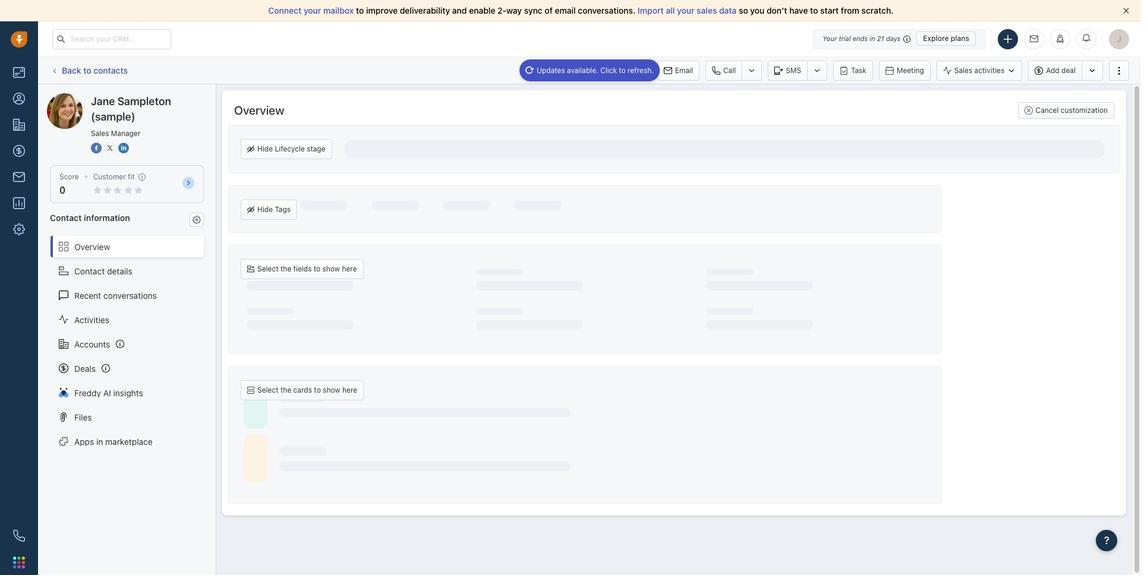 Task type: describe. For each thing, give the bounding box(es) containing it.
deals
[[74, 364, 96, 374]]

what's new image
[[1057, 34, 1065, 43]]

available.
[[567, 66, 599, 75]]

freddy ai insights
[[74, 388, 143, 398]]

sales activities
[[955, 66, 1005, 75]]

updates available. click to refresh.
[[537, 66, 654, 75]]

plans
[[951, 34, 970, 43]]

apps in marketplace
[[74, 437, 153, 447]]

start
[[821, 5, 839, 15]]

fields
[[294, 265, 312, 274]]

email
[[675, 66, 693, 75]]

hide for hide lifecycle stage
[[257, 145, 273, 153]]

close image
[[1124, 8, 1130, 14]]

improve
[[366, 5, 398, 15]]

task button
[[834, 60, 874, 81]]

sales inside the jane sampleton (sample) sales manager
[[91, 129, 109, 138]]

call
[[724, 66, 736, 75]]

score 0
[[59, 172, 79, 196]]

way
[[507, 5, 522, 15]]

freddy
[[74, 388, 101, 398]]

call button
[[706, 60, 742, 81]]

files
[[74, 412, 92, 423]]

tags
[[275, 205, 291, 214]]

explore
[[924, 34, 949, 43]]

your trial ends in 21 days
[[823, 34, 901, 42]]

jane for jane sampleton (sample)
[[71, 93, 89, 103]]

sales
[[697, 5, 717, 15]]

email
[[555, 5, 576, 15]]

lifecycle
[[275, 145, 305, 153]]

(sample) for jane sampleton (sample)
[[135, 93, 168, 103]]

insights
[[113, 388, 143, 398]]

fit
[[128, 172, 135, 181]]

select the fields to show here
[[257, 265, 357, 274]]

your
[[823, 34, 837, 42]]

trial
[[839, 34, 851, 42]]

21
[[878, 34, 885, 42]]

mng settings image
[[193, 216, 201, 224]]

scratch.
[[862, 5, 894, 15]]

score
[[59, 172, 79, 181]]

to for updates available. click to refresh.
[[619, 66, 626, 75]]

Search your CRM... text field
[[52, 29, 171, 49]]

so
[[739, 5, 749, 15]]

conversations.
[[578, 5, 636, 15]]

enable
[[469, 5, 496, 15]]

activities
[[74, 315, 109, 325]]

customer fit
[[93, 172, 135, 181]]

ends
[[853, 34, 868, 42]]

hide tags
[[257, 205, 291, 214]]

refresh.
[[628, 66, 654, 75]]

you
[[751, 5, 765, 15]]

sampleton for jane sampleton (sample)
[[91, 93, 132, 103]]

data
[[720, 5, 737, 15]]

select for select the cards to show here
[[257, 386, 279, 395]]

of
[[545, 5, 553, 15]]

connect
[[268, 5, 302, 15]]

0
[[59, 185, 66, 196]]

hide lifecycle stage button
[[241, 139, 332, 159]]

conversations
[[103, 291, 157, 301]]

1 vertical spatial overview
[[74, 242, 110, 252]]

select the cards to show here button
[[241, 381, 364, 401]]

connect your mailbox link
[[268, 5, 356, 15]]

sms button
[[769, 60, 808, 81]]

jane sampleton (sample) sales manager
[[91, 95, 171, 138]]

select the fields to show here button
[[241, 259, 364, 280]]

contact for contact information
[[50, 213, 82, 223]]

call link
[[706, 60, 742, 81]]

to right back
[[83, 65, 91, 75]]

to for select the cards to show here
[[314, 386, 321, 395]]

marketplace
[[105, 437, 153, 447]]

2 your from the left
[[677, 5, 695, 15]]

apps
[[74, 437, 94, 447]]

0 button
[[59, 185, 66, 196]]

cancel
[[1036, 106, 1059, 115]]

contacts
[[94, 65, 128, 75]]

meeting button
[[879, 60, 931, 81]]

select the cards to show here
[[257, 386, 357, 395]]



Task type: vqa. For each thing, say whether or not it's contained in the screenshot.
Your trial ends in 21 days
yes



Task type: locate. For each thing, give the bounding box(es) containing it.
(sample) up the "manager"
[[135, 93, 168, 103]]

0 horizontal spatial overview
[[74, 242, 110, 252]]

1 horizontal spatial in
[[870, 34, 876, 42]]

contact up recent on the left
[[74, 266, 105, 276]]

customer
[[93, 172, 126, 181]]

0 vertical spatial the
[[281, 265, 292, 274]]

information
[[84, 213, 130, 223]]

here inside button
[[343, 386, 357, 395]]

back to contacts
[[62, 65, 128, 75]]

activities
[[975, 66, 1005, 75]]

to right mailbox on the left top
[[356, 5, 364, 15]]

(sample)
[[135, 93, 168, 103], [91, 111, 135, 123]]

the inside button
[[281, 265, 292, 274]]

overview
[[234, 103, 285, 117], [74, 242, 110, 252]]

0 horizontal spatial in
[[96, 437, 103, 447]]

meeting
[[897, 66, 925, 75]]

2 hide from the top
[[257, 205, 273, 214]]

hide lifecycle stage
[[257, 145, 326, 153]]

all
[[666, 5, 675, 15]]

here right fields
[[342, 265, 357, 274]]

the left fields
[[281, 265, 292, 274]]

add deal
[[1047, 66, 1076, 75]]

0 vertical spatial hide
[[257, 145, 273, 153]]

0 vertical spatial overview
[[234, 103, 285, 117]]

the left cards
[[281, 386, 292, 395]]

hide left lifecycle
[[257, 145, 273, 153]]

sales
[[955, 66, 973, 75], [91, 129, 109, 138]]

and
[[452, 5, 467, 15]]

here right cards
[[343, 386, 357, 395]]

recent conversations
[[74, 291, 157, 301]]

(sample) inside the jane sampleton (sample) sales manager
[[91, 111, 135, 123]]

hide inside button
[[257, 205, 273, 214]]

days
[[887, 34, 901, 42]]

cancel customization button
[[1018, 102, 1115, 119]]

cards
[[294, 386, 312, 395]]

1 horizontal spatial sales
[[955, 66, 973, 75]]

manager
[[111, 129, 141, 138]]

1 horizontal spatial overview
[[234, 103, 285, 117]]

to left start
[[811, 5, 819, 15]]

to
[[356, 5, 364, 15], [811, 5, 819, 15], [83, 65, 91, 75], [619, 66, 626, 75], [314, 265, 321, 274], [314, 386, 321, 395]]

overview up contact details
[[74, 242, 110, 252]]

overview up hide lifecycle stage button
[[234, 103, 285, 117]]

contact information
[[50, 213, 130, 223]]

sampleton inside the jane sampleton (sample) sales manager
[[118, 95, 171, 108]]

contact
[[50, 213, 82, 223], [74, 266, 105, 276]]

hide for hide tags
[[257, 205, 273, 214]]

(sample) down jane sampleton (sample)
[[91, 111, 135, 123]]

0 horizontal spatial your
[[304, 5, 321, 15]]

stage
[[307, 145, 326, 153]]

sales left the "manager"
[[91, 129, 109, 138]]

the for fields
[[281, 265, 292, 274]]

accounts
[[74, 339, 110, 349]]

in
[[870, 34, 876, 42], [96, 437, 103, 447]]

from
[[841, 5, 860, 15]]

1 vertical spatial hide
[[257, 205, 273, 214]]

1 the from the top
[[281, 265, 292, 274]]

in left 21
[[870, 34, 876, 42]]

mailbox
[[324, 5, 354, 15]]

send email image
[[1031, 35, 1039, 43]]

1 vertical spatial in
[[96, 437, 103, 447]]

sampleton up the "manager"
[[118, 95, 171, 108]]

1 horizontal spatial your
[[677, 5, 695, 15]]

0 vertical spatial contact
[[50, 213, 82, 223]]

to for connect your mailbox to improve deliverability and enable 2-way sync of email conversations. import all your sales data so you don't have to start from scratch.
[[356, 5, 364, 15]]

1 your from the left
[[304, 5, 321, 15]]

click
[[601, 66, 617, 75]]

sampleton
[[91, 93, 132, 103], [118, 95, 171, 108]]

show for fields
[[323, 265, 340, 274]]

select left cards
[[257, 386, 279, 395]]

1 horizontal spatial jane
[[91, 95, 115, 108]]

here for select the cards to show here
[[343, 386, 357, 395]]

back to contacts link
[[50, 61, 128, 80]]

your left mailbox on the left top
[[304, 5, 321, 15]]

recent
[[74, 291, 101, 301]]

jane
[[71, 93, 89, 103], [91, 95, 115, 108]]

jane down back
[[71, 93, 89, 103]]

cancel customization
[[1036, 106, 1108, 115]]

to inside button
[[314, 265, 321, 274]]

to right fields
[[314, 265, 321, 274]]

import all your sales data link
[[638, 5, 739, 15]]

don't
[[767, 5, 788, 15]]

1 vertical spatial the
[[281, 386, 292, 395]]

task
[[852, 66, 867, 75]]

back
[[62, 65, 81, 75]]

contact details
[[74, 266, 132, 276]]

your right all
[[677, 5, 695, 15]]

select left fields
[[257, 265, 279, 274]]

the for cards
[[281, 386, 292, 395]]

0 vertical spatial (sample)
[[135, 93, 168, 103]]

0 vertical spatial sales
[[955, 66, 973, 75]]

deal
[[1062, 66, 1076, 75]]

sales left activities
[[955, 66, 973, 75]]

explore plans
[[924, 34, 970, 43]]

0 vertical spatial select
[[257, 265, 279, 274]]

connect your mailbox to improve deliverability and enable 2-way sync of email conversations. import all your sales data so you don't have to start from scratch.
[[268, 5, 894, 15]]

to inside "link"
[[619, 66, 626, 75]]

hide inside button
[[257, 145, 273, 153]]

details
[[107, 266, 132, 276]]

1 select from the top
[[257, 265, 279, 274]]

jane for jane sampleton (sample) sales manager
[[91, 95, 115, 108]]

0 horizontal spatial jane
[[71, 93, 89, 103]]

1 vertical spatial here
[[343, 386, 357, 395]]

have
[[790, 5, 808, 15]]

to inside button
[[314, 386, 321, 395]]

0 vertical spatial in
[[870, 34, 876, 42]]

2 select from the top
[[257, 386, 279, 395]]

show inside button
[[323, 386, 341, 395]]

updates
[[537, 66, 565, 75]]

1 vertical spatial contact
[[74, 266, 105, 276]]

explore plans link
[[917, 32, 976, 46]]

jane sampleton (sample)
[[71, 93, 168, 103]]

select inside button
[[257, 265, 279, 274]]

to right click
[[619, 66, 626, 75]]

1 vertical spatial select
[[257, 386, 279, 395]]

phone element
[[7, 525, 31, 548]]

contact down 0
[[50, 213, 82, 223]]

here inside button
[[342, 265, 357, 274]]

0 vertical spatial here
[[342, 265, 357, 274]]

sync
[[524, 5, 543, 15]]

deliverability
[[400, 5, 450, 15]]

sms
[[786, 66, 802, 75]]

2 here from the top
[[343, 386, 357, 395]]

contact for contact details
[[74, 266, 105, 276]]

0 vertical spatial show
[[323, 265, 340, 274]]

the inside button
[[281, 386, 292, 395]]

show right fields
[[323, 265, 340, 274]]

email button
[[658, 60, 700, 81]]

phone image
[[13, 530, 25, 542]]

0 horizontal spatial sales
[[91, 129, 109, 138]]

select inside button
[[257, 386, 279, 395]]

1 vertical spatial show
[[323, 386, 341, 395]]

1 hide from the top
[[257, 145, 273, 153]]

ai
[[103, 388, 111, 398]]

freshworks switcher image
[[13, 557, 25, 569]]

in right apps at the left
[[96, 437, 103, 447]]

here for select the fields to show here
[[342, 265, 357, 274]]

updates available. click to refresh. link
[[520, 59, 660, 81]]

show right cards
[[323, 386, 341, 395]]

1 here from the top
[[342, 265, 357, 274]]

hide
[[257, 145, 273, 153], [257, 205, 273, 214]]

show for cards
[[323, 386, 341, 395]]

1 vertical spatial (sample)
[[91, 111, 135, 123]]

2 the from the top
[[281, 386, 292, 395]]

2-
[[498, 5, 507, 15]]

jane inside the jane sampleton (sample) sales manager
[[91, 95, 115, 108]]

sampleton for jane sampleton (sample) sales manager
[[118, 95, 171, 108]]

sampleton down contacts on the top left of the page
[[91, 93, 132, 103]]

select for select the fields to show here
[[257, 265, 279, 274]]

add
[[1047, 66, 1060, 75]]

add deal button
[[1029, 60, 1082, 81]]

hide left the tags
[[257, 205, 273, 214]]

1 vertical spatial sales
[[91, 129, 109, 138]]

show inside button
[[323, 265, 340, 274]]

customization
[[1061, 106, 1108, 115]]

show
[[323, 265, 340, 274], [323, 386, 341, 395]]

(sample) for jane sampleton (sample) sales manager
[[91, 111, 135, 123]]

to for select the fields to show here
[[314, 265, 321, 274]]

import
[[638, 5, 664, 15]]

jane down contacts on the top left of the page
[[91, 95, 115, 108]]

to right cards
[[314, 386, 321, 395]]



